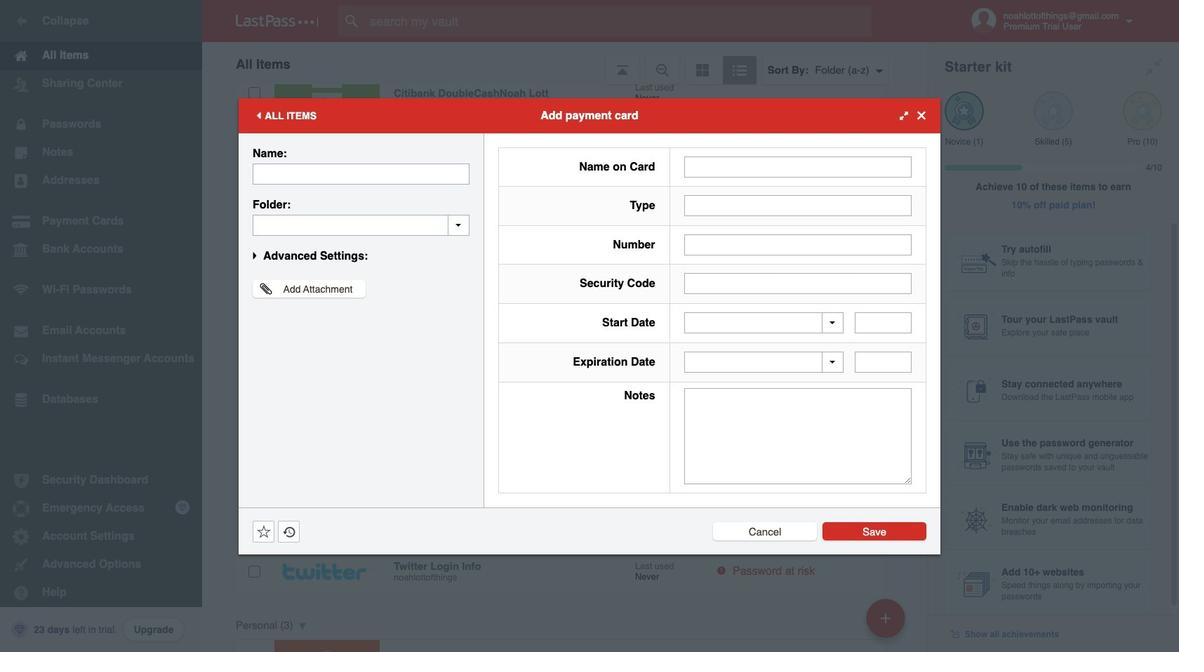 Task type: describe. For each thing, give the bounding box(es) containing it.
search my vault text field
[[339, 6, 900, 37]]

new item image
[[881, 613, 891, 623]]

vault options navigation
[[202, 42, 928, 84]]

new item navigation
[[862, 595, 914, 652]]

lastpass image
[[236, 15, 319, 27]]

Search search field
[[339, 6, 900, 37]]



Task type: locate. For each thing, give the bounding box(es) containing it.
None text field
[[684, 156, 912, 178], [684, 273, 912, 294], [684, 156, 912, 178], [684, 273, 912, 294]]

dialog
[[239, 98, 941, 554]]

None text field
[[253, 163, 470, 184], [684, 195, 912, 216], [253, 215, 470, 236], [684, 234, 912, 255], [855, 313, 912, 334], [855, 352, 912, 373], [684, 388, 912, 484], [253, 163, 470, 184], [684, 195, 912, 216], [253, 215, 470, 236], [684, 234, 912, 255], [855, 313, 912, 334], [855, 352, 912, 373], [684, 388, 912, 484]]

main navigation navigation
[[0, 0, 202, 652]]



Task type: vqa. For each thing, say whether or not it's contained in the screenshot.
Search search field
yes



